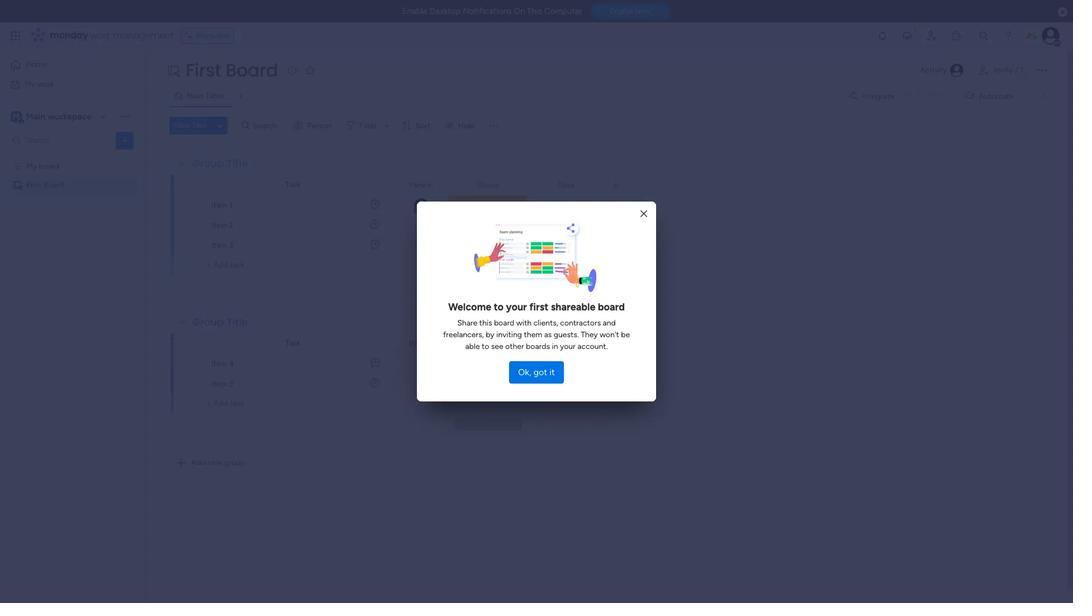Task type: describe. For each thing, give the bounding box(es) containing it.
1 vertical spatial 1
[[229, 201, 232, 210]]

new
[[174, 121, 190, 130]]

Search field
[[250, 118, 283, 134]]

item 3
[[211, 241, 233, 250]]

1 status field from the top
[[474, 179, 502, 191]]

guests.
[[554, 330, 579, 340]]

home
[[26, 60, 47, 69]]

2 16 nov from the top
[[556, 360, 579, 369]]

ok,
[[518, 367, 532, 378]]

0 vertical spatial to
[[494, 301, 504, 314]]

see plans button
[[180, 27, 234, 44]]

enable now!
[[610, 7, 653, 16]]

notifications
[[463, 6, 512, 16]]

in
[[552, 342, 558, 352]]

contractors
[[560, 319, 601, 328]]

plans
[[211, 31, 229, 40]]

invite / 1
[[994, 65, 1024, 75]]

1 vertical spatial board
[[598, 301, 625, 314]]

shareable board image
[[167, 64, 180, 77]]

home button
[[7, 56, 120, 74]]

this
[[479, 319, 492, 328]]

title for person
[[227, 157, 248, 171]]

automate
[[979, 91, 1014, 101]]

invite
[[994, 65, 1013, 75]]

v2 search image
[[242, 119, 250, 132]]

19
[[556, 202, 564, 210]]

new
[[208, 458, 222, 468]]

add new group
[[191, 458, 245, 468]]

my for my board
[[26, 161, 37, 171]]

inbox image
[[902, 30, 913, 41]]

integrate
[[863, 91, 895, 101]]

monday work management
[[50, 29, 174, 42]]

and
[[603, 319, 616, 328]]

sort button
[[398, 117, 437, 135]]

2
[[229, 221, 234, 230]]

autopilot image
[[965, 88, 975, 103]]

invite / 1 button
[[973, 61, 1029, 79]]

nov for item 3
[[565, 241, 579, 250]]

shareable board image
[[12, 180, 22, 190]]

2 status from the top
[[476, 339, 499, 349]]

main table
[[187, 91, 224, 101]]

title for date
[[227, 315, 248, 329]]

share
[[457, 319, 478, 328]]

my work
[[25, 79, 54, 89]]

enable now! button
[[592, 3, 671, 20]]

group for person
[[192, 157, 224, 171]]

task inside button
[[192, 121, 207, 130]]

1 16 nov from the top
[[556, 241, 579, 250]]

1 date field from the top
[[555, 179, 577, 191]]

ok, got it
[[518, 367, 555, 378]]

main for main table
[[187, 91, 204, 101]]

add
[[191, 458, 206, 468]]

item 5
[[211, 380, 234, 389]]

by
[[486, 330, 495, 340]]

filter
[[359, 121, 377, 131]]

1 nov from the top
[[565, 202, 579, 210]]

hide
[[458, 121, 475, 131]]

show board description image
[[286, 65, 299, 76]]

as
[[544, 330, 552, 340]]

item for item 3
[[211, 241, 227, 250]]

filter button
[[341, 117, 394, 135]]

on
[[514, 6, 525, 16]]

shareable
[[551, 301, 596, 314]]

welcome
[[448, 301, 492, 314]]

1 horizontal spatial board
[[226, 58, 278, 83]]

date for 2nd date field from the bottom
[[558, 180, 574, 190]]

they
[[581, 330, 598, 340]]

welcome to your first shareable board share this board with clients, contractors and freelancers, by inviting them as guests. they won't be able to see other boards in your account.
[[443, 301, 630, 352]]

sort
[[415, 121, 430, 131]]

group title field for date
[[190, 315, 251, 330]]

0 horizontal spatial to
[[482, 342, 489, 352]]

item for item 4
[[211, 359, 227, 369]]

now!
[[635, 7, 653, 16]]

on
[[495, 201, 504, 210]]

it for ok, got it
[[550, 367, 555, 378]]

first board inside list box
[[26, 180, 64, 190]]

with
[[516, 319, 532, 328]]

0 horizontal spatial board
[[44, 180, 64, 190]]

18 nov for 2
[[556, 221, 579, 229]]

0 vertical spatial board
[[39, 161, 59, 171]]

main table button
[[169, 87, 232, 105]]

my board
[[26, 161, 59, 171]]

group title field for person
[[190, 157, 251, 171]]

4
[[229, 359, 234, 369]]

new task
[[174, 121, 207, 130]]

task for date
[[285, 339, 301, 348]]

item 1
[[211, 201, 232, 210]]

done
[[478, 220, 497, 230]]

close image
[[641, 210, 647, 218]]

desktop
[[430, 6, 461, 16]]

other
[[505, 342, 524, 352]]

nov for item 2
[[566, 221, 579, 229]]

monday
[[50, 29, 88, 42]]

enable for enable desktop notifications on this computer
[[402, 6, 428, 16]]

working on it
[[465, 201, 511, 210]]

ok, got it button
[[509, 362, 564, 384]]

work for my
[[37, 79, 54, 89]]

1 person field from the top
[[406, 179, 436, 191]]

1 16 from the top
[[556, 241, 564, 250]]

Search in workspace field
[[23, 134, 93, 147]]

dapulse close image
[[1058, 7, 1068, 18]]

see plans
[[196, 31, 229, 40]]

clients,
[[534, 319, 558, 328]]

1 horizontal spatial board
[[494, 319, 515, 328]]



Task type: locate. For each thing, give the bounding box(es) containing it.
item left 4
[[211, 359, 227, 369]]

group title field down angle down 'image'
[[190, 157, 251, 171]]

2 18 nov from the top
[[556, 380, 579, 388]]

1 item from the top
[[211, 201, 227, 210]]

group title for date
[[192, 315, 248, 329]]

1 horizontal spatial main
[[187, 91, 204, 101]]

/
[[1015, 65, 1018, 75]]

18 nov down in
[[556, 380, 579, 388]]

2 group title from the top
[[192, 315, 248, 329]]

select product image
[[10, 30, 21, 41]]

0 vertical spatial title
[[227, 157, 248, 171]]

5 nov from the top
[[566, 380, 579, 388]]

m
[[13, 112, 20, 121]]

0 horizontal spatial your
[[506, 301, 527, 314]]

16 down in
[[556, 360, 564, 369]]

16 nov
[[556, 241, 579, 250], [556, 360, 579, 369]]

0 vertical spatial group
[[192, 157, 224, 171]]

0 vertical spatial it
[[506, 201, 511, 210]]

add to favorites image
[[305, 65, 316, 76]]

1 group from the top
[[192, 157, 224, 171]]

jacob simon image
[[1042, 27, 1060, 45]]

be
[[621, 330, 630, 340]]

1 vertical spatial main
[[26, 111, 45, 122]]

it for working on it
[[506, 201, 511, 210]]

item left '2'
[[211, 221, 227, 230]]

1
[[1020, 65, 1024, 75], [229, 201, 232, 210]]

18 for 2
[[556, 221, 564, 229]]

enable left desktop
[[402, 6, 428, 16]]

main inside workspace selection element
[[26, 111, 45, 122]]

0 vertical spatial 18 nov
[[556, 221, 579, 229]]

0 vertical spatial person
[[307, 121, 331, 131]]

18
[[556, 221, 564, 229], [556, 380, 564, 388]]

it
[[506, 201, 511, 210], [550, 367, 555, 378]]

new task button
[[169, 117, 212, 135]]

first
[[186, 58, 221, 83], [26, 180, 42, 190]]

0 vertical spatial work
[[90, 29, 110, 42]]

1 vertical spatial group title field
[[190, 315, 251, 330]]

1 vertical spatial your
[[560, 342, 576, 352]]

item left 5
[[211, 380, 227, 389]]

1 vertical spatial group title
[[192, 315, 248, 329]]

to left see
[[482, 342, 489, 352]]

1 group title field from the top
[[190, 157, 251, 171]]

2 18 from the top
[[556, 380, 564, 388]]

first right shareable board image
[[26, 180, 42, 190]]

got
[[534, 367, 548, 378]]

1 date from the top
[[558, 180, 574, 190]]

nov for item 5
[[566, 380, 579, 388]]

1 vertical spatial date field
[[555, 338, 577, 350]]

1 vertical spatial status field
[[474, 338, 502, 350]]

it right on
[[506, 201, 511, 210]]

1 vertical spatial status
[[476, 339, 499, 349]]

board down the search in workspace field
[[39, 161, 59, 171]]

1 vertical spatial date
[[558, 339, 574, 349]]

date
[[558, 180, 574, 190], [558, 339, 574, 349]]

0 vertical spatial status
[[476, 180, 499, 190]]

2 group title field from the top
[[190, 315, 251, 330]]

status field down this
[[474, 338, 502, 350]]

16 nov down in
[[556, 360, 579, 369]]

18 nov
[[556, 221, 579, 229], [556, 380, 579, 388]]

main workspace
[[26, 111, 92, 122]]

board up and
[[598, 301, 625, 314]]

board up 'add view' image
[[226, 58, 278, 83]]

title up 4
[[227, 315, 248, 329]]

1 18 nov from the top
[[556, 221, 579, 229]]

item up item 2
[[211, 201, 227, 210]]

enable left now!
[[610, 7, 633, 16]]

arrow down image
[[381, 119, 394, 132]]

title
[[227, 157, 248, 171], [227, 315, 248, 329]]

work down home
[[37, 79, 54, 89]]

0 vertical spatial my
[[25, 79, 35, 89]]

person button
[[289, 117, 338, 135]]

status up working on it
[[476, 180, 499, 190]]

2 vertical spatial person
[[409, 339, 433, 349]]

enable inside button
[[610, 7, 633, 16]]

0 horizontal spatial board
[[39, 161, 59, 171]]

1 vertical spatial 16
[[556, 360, 564, 369]]

1 vertical spatial it
[[550, 367, 555, 378]]

workspace
[[47, 111, 92, 122]]

0 horizontal spatial main
[[26, 111, 45, 122]]

group down angle down 'image'
[[192, 157, 224, 171]]

0 horizontal spatial it
[[506, 201, 511, 210]]

2 horizontal spatial board
[[598, 301, 625, 314]]

see
[[196, 31, 209, 40]]

work inside my work button
[[37, 79, 54, 89]]

date up 19 nov
[[558, 180, 574, 190]]

1 vertical spatial 16 nov
[[556, 360, 579, 369]]

2 vertical spatial task
[[285, 339, 301, 348]]

your
[[506, 301, 527, 314], [560, 342, 576, 352]]

title down "v2 search" icon
[[227, 157, 248, 171]]

5 item from the top
[[211, 380, 227, 389]]

16
[[556, 241, 564, 250], [556, 360, 564, 369]]

group up item 4
[[192, 315, 224, 329]]

0 vertical spatial date field
[[555, 179, 577, 191]]

inviting
[[496, 330, 522, 340]]

work right monday
[[90, 29, 110, 42]]

1 group title from the top
[[192, 157, 248, 171]]

angle down image
[[217, 122, 223, 130]]

Group Title field
[[190, 157, 251, 171], [190, 315, 251, 330]]

first board up 'add view' image
[[186, 58, 278, 83]]

date right as
[[558, 339, 574, 349]]

2 vertical spatial board
[[494, 319, 515, 328]]

account.
[[578, 342, 608, 352]]

task for person
[[285, 180, 301, 190]]

1 vertical spatial my
[[26, 161, 37, 171]]

16 nov down 19 nov
[[556, 241, 579, 250]]

1 horizontal spatial first board
[[186, 58, 278, 83]]

collapse board header image
[[1039, 92, 1048, 101]]

0 vertical spatial group title
[[192, 157, 248, 171]]

1 horizontal spatial work
[[90, 29, 110, 42]]

item 4
[[211, 359, 234, 369]]

2 person field from the top
[[406, 338, 436, 350]]

2 item from the top
[[211, 221, 227, 230]]

2 nov from the top
[[566, 221, 579, 229]]

board
[[226, 58, 278, 83], [44, 180, 64, 190]]

3 nov from the top
[[565, 241, 579, 250]]

list box containing my board
[[0, 154, 143, 345]]

main
[[187, 91, 204, 101], [26, 111, 45, 122]]

apps image
[[951, 30, 962, 41]]

date field up 19 nov
[[555, 179, 577, 191]]

4 item from the top
[[211, 359, 227, 369]]

0 vertical spatial your
[[506, 301, 527, 314]]

1 inside the invite / 1 button
[[1020, 65, 1024, 75]]

main left table
[[187, 91, 204, 101]]

2 date from the top
[[558, 339, 574, 349]]

1 vertical spatial first
[[26, 180, 42, 190]]

won't
[[600, 330, 619, 340]]

group title up item 4
[[192, 315, 248, 329]]

0 vertical spatial board
[[226, 58, 278, 83]]

item for item 1
[[211, 201, 227, 210]]

management
[[113, 29, 174, 42]]

1 horizontal spatial first
[[186, 58, 221, 83]]

0 vertical spatial date
[[558, 180, 574, 190]]

4 nov from the top
[[565, 360, 579, 369]]

board
[[39, 161, 59, 171], [598, 301, 625, 314], [494, 319, 515, 328]]

task
[[192, 121, 207, 130], [285, 180, 301, 190], [285, 339, 301, 348]]

0 vertical spatial first
[[186, 58, 221, 83]]

0 vertical spatial 1
[[1020, 65, 1024, 75]]

my down home
[[25, 79, 35, 89]]

2 date field from the top
[[555, 338, 577, 350]]

first board
[[186, 58, 278, 83], [26, 180, 64, 190]]

Date field
[[555, 179, 577, 191], [555, 338, 577, 350]]

dapulse integrations image
[[850, 92, 858, 100]]

2 16 from the top
[[556, 360, 564, 369]]

0 horizontal spatial first board
[[26, 180, 64, 190]]

this
[[527, 6, 542, 16]]

item for item 5
[[211, 380, 227, 389]]

1 vertical spatial 18
[[556, 380, 564, 388]]

0 vertical spatial status field
[[474, 179, 502, 191]]

1 up '2'
[[229, 201, 232, 210]]

0 horizontal spatial enable
[[402, 6, 428, 16]]

to
[[494, 301, 504, 314], [482, 342, 489, 352]]

1 vertical spatial board
[[44, 180, 64, 190]]

work for monday
[[90, 29, 110, 42]]

person inside popup button
[[307, 121, 331, 131]]

1 vertical spatial person
[[409, 180, 433, 190]]

enable for enable now!
[[610, 7, 633, 16]]

group title for person
[[192, 157, 248, 171]]

18 for 5
[[556, 380, 564, 388]]

0 horizontal spatial first
[[26, 180, 42, 190]]

to right welcome
[[494, 301, 504, 314]]

1 status from the top
[[476, 180, 499, 190]]

able
[[465, 342, 480, 352]]

nov
[[565, 202, 579, 210], [566, 221, 579, 229], [565, 241, 579, 250], [565, 360, 579, 369], [566, 380, 579, 388]]

boards
[[526, 342, 550, 352]]

invite members image
[[926, 30, 938, 41]]

1 image
[[910, 23, 920, 35]]

it inside button
[[550, 367, 555, 378]]

see
[[491, 342, 503, 352]]

notifications image
[[877, 30, 888, 41]]

2 title from the top
[[227, 315, 248, 329]]

status field up working on it
[[474, 179, 502, 191]]

working
[[465, 201, 493, 210]]

item for item 2
[[211, 221, 227, 230]]

1 horizontal spatial it
[[550, 367, 555, 378]]

First Board field
[[183, 58, 281, 83]]

1 title from the top
[[227, 157, 248, 171]]

my for my work
[[25, 79, 35, 89]]

date field right as
[[555, 338, 577, 350]]

enable desktop notifications on this computer
[[402, 6, 583, 16]]

1 vertical spatial first board
[[26, 180, 64, 190]]

them
[[524, 330, 542, 340]]

main right workspace 'icon'
[[26, 111, 45, 122]]

work
[[90, 29, 110, 42], [37, 79, 54, 89]]

1 vertical spatial person field
[[406, 338, 436, 350]]

0 vertical spatial 16 nov
[[556, 241, 579, 250]]

add new group button
[[171, 455, 250, 472]]

workspace image
[[11, 110, 22, 123]]

1 horizontal spatial enable
[[610, 7, 633, 16]]

1 vertical spatial work
[[37, 79, 54, 89]]

help image
[[1003, 30, 1014, 41]]

0 horizontal spatial work
[[37, 79, 54, 89]]

1 18 from the top
[[556, 221, 564, 229]]

my inside button
[[25, 79, 35, 89]]

status down this
[[476, 339, 499, 349]]

workspace selection element
[[11, 110, 93, 124]]

18 down in
[[556, 380, 564, 388]]

search everything image
[[978, 30, 990, 41]]

your down guests.
[[560, 342, 576, 352]]

item 2
[[211, 221, 234, 230]]

0 horizontal spatial 1
[[229, 201, 232, 210]]

3 item from the top
[[211, 241, 227, 250]]

my work button
[[7, 75, 120, 93]]

0 vertical spatial 18
[[556, 221, 564, 229]]

1 vertical spatial title
[[227, 315, 248, 329]]

freelancers,
[[443, 330, 484, 340]]

0 vertical spatial main
[[187, 91, 204, 101]]

0 vertical spatial group title field
[[190, 157, 251, 171]]

item left 3
[[211, 241, 227, 250]]

my
[[25, 79, 35, 89], [26, 161, 37, 171]]

0 vertical spatial person field
[[406, 179, 436, 191]]

1 vertical spatial task
[[285, 180, 301, 190]]

1 horizontal spatial your
[[560, 342, 576, 352]]

18 nov for 5
[[556, 380, 579, 388]]

2 status field from the top
[[474, 338, 502, 350]]

date for first date field from the bottom
[[558, 339, 574, 349]]

board up inviting
[[494, 319, 515, 328]]

0 vertical spatial first board
[[186, 58, 278, 83]]

my down the search in workspace field
[[26, 161, 37, 171]]

hide button
[[440, 117, 482, 135]]

1 horizontal spatial 1
[[1020, 65, 1024, 75]]

group for date
[[192, 315, 224, 329]]

Person field
[[406, 179, 436, 191], [406, 338, 436, 350]]

group title down angle down 'image'
[[192, 157, 248, 171]]

first up main table
[[186, 58, 221, 83]]

first
[[530, 301, 549, 314]]

1 vertical spatial group
[[192, 315, 224, 329]]

1 right /
[[1020, 65, 1024, 75]]

it right got
[[550, 367, 555, 378]]

0 vertical spatial 16
[[556, 241, 564, 250]]

5
[[229, 380, 234, 389]]

group title
[[192, 157, 248, 171], [192, 315, 248, 329]]

1 horizontal spatial to
[[494, 301, 504, 314]]

16 down the 19
[[556, 241, 564, 250]]

table
[[205, 91, 224, 101]]

1 vertical spatial 18 nov
[[556, 380, 579, 388]]

18 down the 19
[[556, 221, 564, 229]]

group
[[224, 458, 245, 468]]

1 vertical spatial to
[[482, 342, 489, 352]]

2 group from the top
[[192, 315, 224, 329]]

list box
[[0, 154, 143, 345]]

computer
[[544, 6, 583, 16]]

19 nov
[[556, 202, 579, 210]]

board down my board
[[44, 180, 64, 190]]

activity
[[920, 65, 948, 75]]

first board down my board
[[26, 180, 64, 190]]

main inside button
[[187, 91, 204, 101]]

group title field up item 4
[[190, 315, 251, 330]]

0 vertical spatial task
[[192, 121, 207, 130]]

person
[[307, 121, 331, 131], [409, 180, 433, 190], [409, 339, 433, 349]]

18 nov down 19 nov
[[556, 221, 579, 229]]

Status field
[[474, 179, 502, 191], [474, 338, 502, 350]]

item
[[211, 201, 227, 210], [211, 221, 227, 230], [211, 241, 227, 250], [211, 359, 227, 369], [211, 380, 227, 389]]

main for main workspace
[[26, 111, 45, 122]]

3
[[229, 241, 233, 250]]

your up with
[[506, 301, 527, 314]]

add view image
[[239, 92, 243, 100]]

activity button
[[916, 61, 969, 79]]



Task type: vqa. For each thing, say whether or not it's contained in the screenshot.
person popup button
yes



